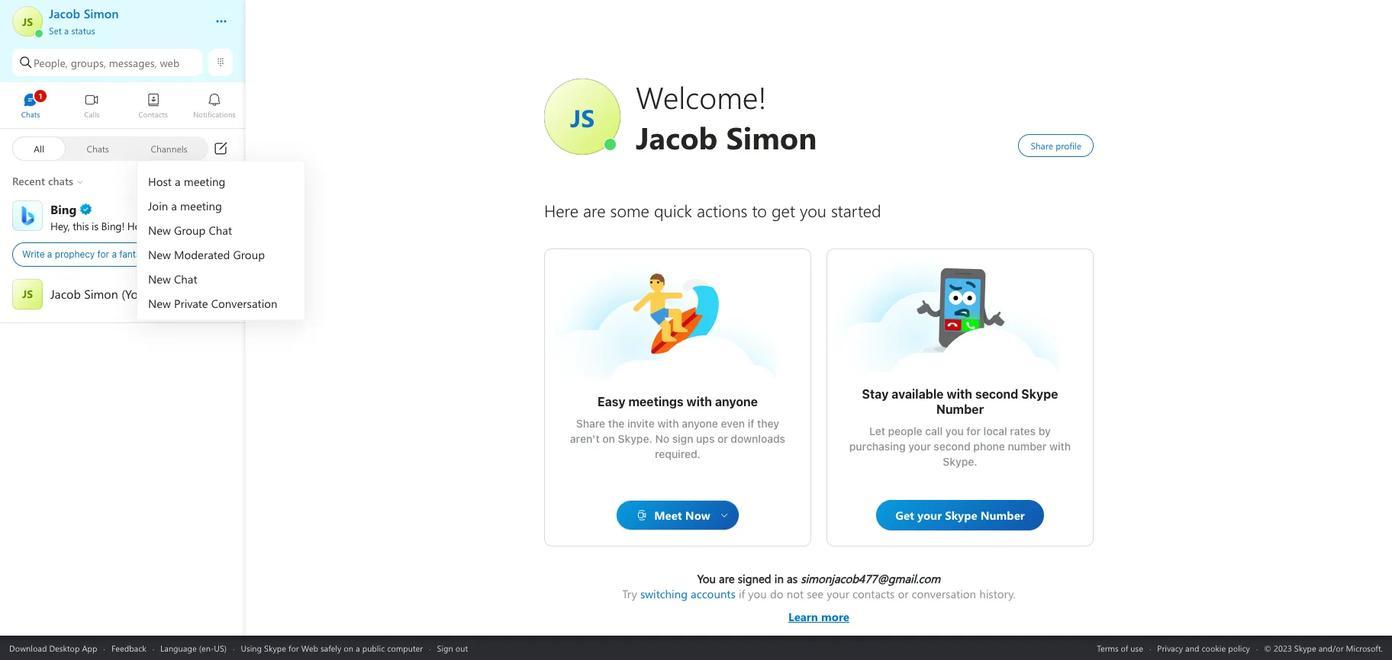 Task type: vqa. For each thing, say whether or not it's contained in the screenshot.
Message
no



Task type: describe. For each thing, give the bounding box(es) containing it.
stay
[[862, 388, 889, 401]]

try switching accounts if you do not see your contacts or conversation history. learn more
[[622, 587, 1016, 625]]

sign out link
[[437, 643, 468, 654]]

web
[[301, 643, 318, 654]]

i
[[170, 219, 173, 233]]

downloads
[[731, 433, 785, 446]]

skype. inside let people call you for local rates by purchasing your second phone number with skype.
[[943, 456, 977, 469]]

sign out
[[437, 643, 468, 654]]

using
[[241, 643, 262, 654]]

language (en-us)
[[160, 643, 227, 654]]

not
[[787, 587, 804, 602]]

do
[[770, 587, 783, 602]]

skype. inside share the invite with anyone even if they aren't on skype. no sign ups or downloads required.
[[618, 433, 652, 446]]

1 vertical spatial skype
[[264, 643, 286, 654]]

is
[[92, 219, 98, 233]]

privacy and cookie policy
[[1157, 643, 1250, 654]]

available
[[892, 388, 944, 401]]

on inside share the invite with anyone even if they aren't on skype. no sign ups or downloads required.
[[602, 433, 615, 446]]

set a status
[[49, 24, 95, 37]]

write a prophecy for a fantasy novel
[[22, 249, 176, 260]]

people
[[888, 425, 922, 438]]

they
[[757, 417, 779, 430]]

second inside stay available with second skype number
[[975, 388, 1018, 401]]

required.
[[655, 448, 701, 461]]

phone
[[973, 440, 1005, 453]]

fantasy
[[119, 249, 150, 260]]

status
[[71, 24, 95, 37]]

groups,
[[71, 55, 106, 70]]

number
[[936, 403, 984, 417]]

set a status button
[[49, 21, 200, 37]]

feedback
[[111, 643, 146, 654]]

help
[[175, 219, 195, 233]]

meetings
[[628, 395, 684, 409]]

switching accounts link
[[640, 587, 736, 602]]

2 vertical spatial for
[[288, 643, 299, 654]]

anyone inside share the invite with anyone even if they aren't on skype. no sign ups or downloads required.
[[682, 417, 718, 430]]

aren't
[[570, 433, 600, 446]]

conversation
[[912, 587, 976, 602]]

a left fantasy
[[112, 249, 117, 260]]

signed
[[738, 572, 771, 587]]

people, groups, messages, web button
[[12, 49, 202, 76]]

download
[[9, 643, 47, 654]]

stay available with second skype number
[[862, 388, 1061, 417]]

can
[[151, 219, 167, 233]]

invite
[[627, 417, 655, 430]]

number
[[1008, 440, 1047, 453]]

a inside button
[[64, 24, 69, 37]]

share the invite with anyone even if they aren't on skype. no sign ups or downloads required.
[[570, 417, 788, 461]]

use
[[1131, 643, 1143, 654]]

1 vertical spatial on
[[344, 643, 353, 654]]

with up ups
[[686, 395, 712, 409]]

you inside let people call you for local rates by purchasing your second phone number with skype.
[[945, 425, 964, 438]]

easy meetings with anyone
[[598, 395, 758, 409]]

switching
[[640, 587, 688, 602]]

your inside let people call you for local rates by purchasing your second phone number with skype.
[[908, 440, 931, 453]]

history.
[[979, 587, 1016, 602]]

learn
[[788, 610, 818, 625]]

and
[[1185, 643, 1199, 654]]

of
[[1121, 643, 1128, 654]]

whosthis
[[914, 265, 962, 281]]

or inside share the invite with anyone even if they aren't on skype. no sign ups or downloads required.
[[717, 433, 728, 446]]

contacts
[[853, 587, 895, 602]]

a left public
[[356, 643, 360, 654]]

terms
[[1097, 643, 1119, 654]]

you inside try switching accounts if you do not see your contacts or conversation history. learn more
[[748, 587, 767, 602]]

people, groups, messages, web
[[34, 55, 179, 70]]

language
[[160, 643, 197, 654]]

see
[[807, 587, 824, 602]]

privacy and cookie policy link
[[1157, 643, 1250, 654]]

prophecy
[[55, 249, 95, 260]]

all
[[34, 142, 44, 155]]

call
[[925, 425, 943, 438]]



Task type: locate. For each thing, give the bounding box(es) containing it.
you left the do
[[748, 587, 767, 602]]

1 vertical spatial your
[[827, 587, 849, 602]]

1 vertical spatial or
[[898, 587, 909, 602]]

desktop
[[49, 643, 80, 654]]

the
[[608, 417, 625, 430]]

chats
[[87, 142, 109, 155]]

share
[[576, 417, 605, 430]]

messages,
[[109, 55, 157, 70]]

your right see
[[827, 587, 849, 602]]

sign
[[437, 643, 453, 654]]

terms of use
[[1097, 643, 1143, 654]]

public
[[362, 643, 385, 654]]

cookie
[[1202, 643, 1226, 654]]

or inside try switching accounts if you do not see your contacts or conversation history. learn more
[[898, 587, 909, 602]]

skype. down invite
[[618, 433, 652, 446]]

second inside let people call you for local rates by purchasing your second phone number with skype.
[[934, 440, 971, 453]]

or
[[717, 433, 728, 446], [898, 587, 909, 602]]

download desktop app
[[9, 643, 97, 654]]

using skype for web safely on a public computer
[[241, 643, 423, 654]]

0 vertical spatial second
[[975, 388, 1018, 401]]

2 horizontal spatial you
[[945, 425, 964, 438]]

1 vertical spatial skype.
[[943, 456, 977, 469]]

rates
[[1010, 425, 1036, 438]]

purchasing
[[849, 440, 906, 453]]

0 vertical spatial your
[[908, 440, 931, 453]]

0 horizontal spatial or
[[717, 433, 728, 446]]

for right prophecy
[[97, 249, 109, 260]]

computer
[[387, 643, 423, 654]]

skype inside stay available with second skype number
[[1021, 388, 1058, 401]]

no
[[655, 433, 669, 446]]

skype. down phone
[[943, 456, 977, 469]]

for inside let people call you for local rates by purchasing your second phone number with skype.
[[967, 425, 981, 438]]

0 horizontal spatial you
[[198, 219, 215, 233]]

accounts
[[691, 587, 736, 602]]

1 horizontal spatial skype
[[1021, 388, 1058, 401]]

let
[[869, 425, 885, 438]]

1 vertical spatial for
[[967, 425, 981, 438]]

your
[[908, 440, 931, 453], [827, 587, 849, 602]]

anyone
[[715, 395, 758, 409], [682, 417, 718, 430]]

set
[[49, 24, 62, 37]]

with inside let people call you for local rates by purchasing your second phone number with skype.
[[1049, 440, 1071, 453]]

menu
[[137, 165, 304, 319]]

tab list
[[0, 86, 245, 128]]

download desktop app link
[[9, 643, 97, 654]]

on down the
[[602, 433, 615, 446]]

0 horizontal spatial on
[[344, 643, 353, 654]]

skype
[[1021, 388, 1058, 401], [264, 643, 286, 654]]

in
[[774, 572, 784, 587]]

second up "local"
[[975, 388, 1018, 401]]

2 vertical spatial you
[[748, 587, 767, 602]]

you right call
[[945, 425, 964, 438]]

you right help
[[198, 219, 215, 233]]

on
[[602, 433, 615, 446], [344, 643, 353, 654]]

1 vertical spatial second
[[934, 440, 971, 453]]

your down call
[[908, 440, 931, 453]]

1 vertical spatial if
[[739, 587, 745, 602]]

0 horizontal spatial for
[[97, 249, 109, 260]]

1 horizontal spatial if
[[748, 417, 754, 430]]

a
[[64, 24, 69, 37], [47, 249, 52, 260], [112, 249, 117, 260], [356, 643, 360, 654]]

feedback link
[[111, 643, 146, 654]]

app
[[82, 643, 97, 654]]

with inside stay available with second skype number
[[947, 388, 972, 401]]

if inside share the invite with anyone even if they aren't on skype. no sign ups or downloads required.
[[748, 417, 754, 430]]

hey,
[[50, 219, 70, 233]]

on right safely
[[344, 643, 353, 654]]

0 vertical spatial for
[[97, 249, 109, 260]]

with up no
[[657, 417, 679, 430]]

0 horizontal spatial skype.
[[618, 433, 652, 446]]

0 horizontal spatial second
[[934, 440, 971, 453]]

with down by
[[1049, 440, 1071, 453]]

second down call
[[934, 440, 971, 453]]

1 horizontal spatial for
[[288, 643, 299, 654]]

!
[[122, 219, 125, 233]]

safely
[[320, 643, 341, 654]]

ups
[[696, 433, 715, 446]]

people,
[[34, 55, 68, 70]]

this
[[73, 219, 89, 233]]

a right write
[[47, 249, 52, 260]]

try
[[622, 587, 637, 602]]

with up number
[[947, 388, 972, 401]]

1 horizontal spatial or
[[898, 587, 909, 602]]

0 vertical spatial if
[[748, 417, 754, 430]]

0 vertical spatial on
[[602, 433, 615, 446]]

out
[[455, 643, 468, 654]]

0 horizontal spatial skype
[[264, 643, 286, 654]]

1 horizontal spatial second
[[975, 388, 1018, 401]]

as
[[787, 572, 798, 587]]

0 horizontal spatial if
[[739, 587, 745, 602]]

for left "local"
[[967, 425, 981, 438]]

using skype for web safely on a public computer link
[[241, 643, 423, 654]]

more
[[821, 610, 849, 625]]

1 vertical spatial anyone
[[682, 417, 718, 430]]

sign
[[672, 433, 693, 446]]

0 vertical spatial you
[[198, 219, 215, 233]]

bing
[[101, 219, 122, 233]]

0 horizontal spatial your
[[827, 587, 849, 602]]

language (en-us) link
[[160, 643, 227, 654]]

are
[[719, 572, 735, 587]]

if right are
[[739, 587, 745, 602]]

skype up by
[[1021, 388, 1058, 401]]

1 horizontal spatial you
[[748, 587, 767, 602]]

easy
[[598, 395, 625, 409]]

local
[[984, 425, 1007, 438]]

us)
[[214, 643, 227, 654]]

mansurfer
[[632, 272, 687, 288]]

0 vertical spatial skype.
[[618, 433, 652, 446]]

1 horizontal spatial on
[[602, 433, 615, 446]]

second
[[975, 388, 1018, 401], [934, 440, 971, 453]]

how
[[127, 219, 148, 233]]

hey, this is bing ! how can i help you today?
[[50, 219, 251, 233]]

a right set
[[64, 24, 69, 37]]

write
[[22, 249, 45, 260]]

privacy
[[1157, 643, 1183, 654]]

channels
[[151, 142, 188, 155]]

anyone up even
[[715, 395, 758, 409]]

2 horizontal spatial for
[[967, 425, 981, 438]]

let people call you for local rates by purchasing your second phone number with skype.
[[849, 425, 1074, 469]]

skype right using
[[264, 643, 286, 654]]

or right ups
[[717, 433, 728, 446]]

anyone up ups
[[682, 417, 718, 430]]

novel
[[153, 249, 176, 260]]

0 vertical spatial or
[[717, 433, 728, 446]]

if inside try switching accounts if you do not see your contacts or conversation history. learn more
[[739, 587, 745, 602]]

1 vertical spatial you
[[945, 425, 964, 438]]

terms of use link
[[1097, 643, 1143, 654]]

0 vertical spatial skype
[[1021, 388, 1058, 401]]

with inside share the invite with anyone even if they aren't on skype. no sign ups or downloads required.
[[657, 417, 679, 430]]

1 horizontal spatial your
[[908, 440, 931, 453]]

learn more link
[[622, 602, 1016, 625]]

by
[[1039, 425, 1051, 438]]

if up the 'downloads'
[[748, 417, 754, 430]]

even
[[721, 417, 745, 430]]

you
[[697, 572, 716, 587]]

for left web
[[288, 643, 299, 654]]

you are signed in as
[[697, 572, 801, 587]]

or right "contacts"
[[898, 587, 909, 602]]

your inside try switching accounts if you do not see your contacts or conversation history. learn more
[[827, 587, 849, 602]]

(en-
[[199, 643, 214, 654]]

1 horizontal spatial skype.
[[943, 456, 977, 469]]

0 vertical spatial anyone
[[715, 395, 758, 409]]



